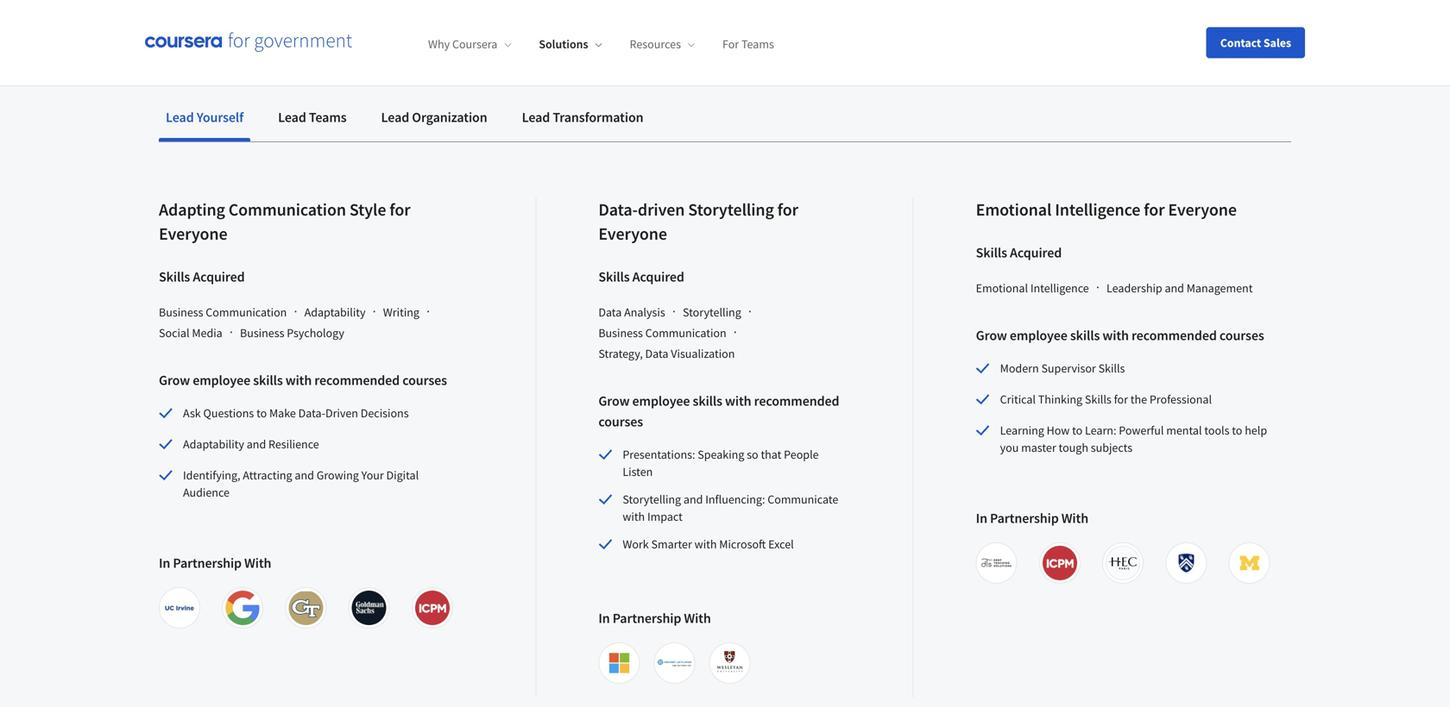 Task type: vqa. For each thing, say whether or not it's contained in the screenshot.
Marketing button
no



Task type: describe. For each thing, give the bounding box(es) containing it.
people
[[784, 447, 819, 463]]

ashok leyland logo image
[[657, 647, 692, 681]]

wesleyan university image
[[712, 647, 747, 681]]

skillsets
[[815, 0, 876, 7]]

grow employee skills with recommended courses for communication
[[159, 372, 447, 389]]

recommended for data-driven storytelling for everyone
[[754, 393, 839, 410]]

deep teaching solutions image
[[980, 546, 1014, 581]]

in for adapting communication style for everyone
[[159, 555, 170, 572]]

with for emotional intelligence for everyone
[[1062, 510, 1089, 527]]

for teams
[[723, 36, 774, 52]]

with up so in the right of the page
[[725, 393, 751, 410]]

subjects
[[1091, 440, 1133, 456]]

courses for emotional intelligence for everyone
[[1220, 327, 1264, 344]]

lead for lead transformation
[[522, 109, 550, 126]]

organization's
[[279, 0, 380, 7]]

skills up critical thinking skills for the professional
[[1099, 361, 1125, 376]]

strengthen
[[159, 0, 239, 7]]

lead yourself
[[166, 109, 244, 126]]

powerful
[[1119, 423, 1164, 439]]

why coursera link
[[428, 36, 511, 52]]

in partnership with for data-driven storytelling for everyone
[[599, 610, 711, 628]]

turnkey,
[[888, 0, 948, 7]]

microsoft image
[[602, 647, 637, 681]]

skills for data-driven storytelling for everyone
[[693, 393, 723, 410]]

training
[[694, 0, 750, 7]]

questions
[[203, 406, 254, 421]]

smarter
[[651, 537, 692, 552]]

lead transformation button
[[515, 97, 650, 138]]

acquired for adapting
[[193, 268, 245, 286]]

business for business communication
[[159, 305, 203, 320]]

influencing:
[[705, 492, 765, 508]]

acquired for emotional
[[1010, 244, 1062, 262]]

data-driven storytelling for everyone
[[599, 199, 798, 245]]

grow employee skills with recommended courses for driven
[[599, 393, 839, 431]]

lead organization
[[381, 109, 487, 126]]

organization
[[412, 109, 487, 126]]

storytelling business communication strategy, data visualization
[[599, 305, 741, 362]]

rice university image
[[1169, 546, 1204, 581]]

recommended for adapting communication style for everyone
[[314, 372, 400, 389]]

coursera
[[452, 36, 498, 52]]

for for style
[[390, 199, 411, 221]]

for teams link
[[723, 36, 774, 52]]

to up tough
[[1072, 423, 1083, 439]]

ask questions to make data-driven decisions
[[183, 406, 409, 421]]

partnership for adapting communication style for everyone
[[173, 555, 242, 572]]

coursera for government image
[[145, 33, 352, 53]]

strengthen your organization's leadership skills with access to on-demand training through skillsets - turnkey, job-based learning programs.
[[159, 0, 1086, 28]]

sales
[[1264, 35, 1291, 51]]

visualization
[[671, 346, 735, 362]]

and for storytelling
[[684, 492, 703, 508]]

partnership for data-driven storytelling for everyone
[[613, 610, 681, 628]]

teams for for teams
[[742, 36, 774, 52]]

skills for emotional intelligence for everyone
[[1070, 327, 1100, 344]]

why
[[428, 36, 450, 52]]

recommended for emotional intelligence for everyone
[[1132, 327, 1217, 344]]

mental
[[1166, 423, 1202, 439]]

courses for data-driven storytelling for everyone
[[599, 414, 643, 431]]

lead transformation
[[522, 109, 644, 126]]

presentations: speaking so that people listen
[[623, 447, 819, 480]]

impact
[[647, 509, 683, 525]]

listen
[[623, 464, 653, 480]]

supervisor
[[1041, 361, 1096, 376]]

programs.
[[159, 6, 232, 28]]

leadership
[[383, 0, 459, 7]]

learning
[[1026, 0, 1086, 7]]

0 vertical spatial data
[[599, 305, 622, 320]]

lead teams
[[278, 109, 347, 126]]

goldman sachs image
[[352, 591, 386, 626]]

with for data-driven storytelling for everyone
[[684, 610, 711, 628]]

adaptability and resilience
[[183, 437, 319, 452]]

management
[[1187, 281, 1253, 296]]

resources
[[630, 36, 681, 52]]

data inside the storytelling business communication strategy, data visualization
[[645, 346, 669, 362]]

grow employee skills with recommended courses for intelligence
[[976, 327, 1264, 344]]

based
[[980, 0, 1023, 7]]

everyone for adapting communication style for everyone
[[159, 223, 228, 245]]

presentations:
[[623, 447, 695, 463]]

demand
[[630, 0, 690, 7]]

1 vertical spatial data-
[[298, 406, 325, 421]]

tools
[[1205, 423, 1230, 439]]

contact sales
[[1220, 35, 1291, 51]]

learning
[[1000, 423, 1044, 439]]

grow for emotional intelligence for everyone
[[976, 327, 1007, 344]]

lead organization button
[[374, 97, 494, 138]]

skills for data-driven storytelling for everyone
[[599, 268, 630, 286]]

for
[[723, 36, 739, 52]]

and for adaptability
[[247, 437, 266, 452]]

job-
[[951, 0, 980, 7]]

communicate
[[768, 492, 839, 508]]

yourself
[[197, 109, 244, 126]]

communication for business
[[206, 305, 287, 320]]

lead for lead organization
[[381, 109, 409, 126]]

lead for lead teams
[[278, 109, 306, 126]]

business inside the storytelling business communication strategy, data visualization
[[599, 325, 643, 341]]

with down leadership
[[1103, 327, 1129, 344]]

emotional intelligence
[[976, 281, 1089, 296]]

in for data-driven storytelling for everyone
[[599, 610, 610, 628]]

critical thinking skills for the professional
[[1000, 392, 1212, 407]]

digital
[[386, 468, 419, 483]]

skills acquired for data-driven storytelling for everyone
[[599, 268, 684, 286]]

google leader logo image
[[225, 591, 260, 626]]

skills for adapting communication style for everyone
[[253, 372, 283, 389]]

skills acquired for emotional intelligence for everyone
[[976, 244, 1062, 262]]

2 horizontal spatial everyone
[[1168, 199, 1237, 221]]

your
[[361, 468, 384, 483]]

driven
[[325, 406, 358, 421]]

with right smarter
[[695, 537, 717, 552]]

work smarter with microsoft excel
[[623, 537, 794, 552]]

learning how to learn: powerful mental tools to help you master tough subjects
[[1000, 423, 1267, 456]]

skills up 'learn:'
[[1085, 392, 1112, 407]]

-
[[879, 0, 885, 7]]

excel
[[768, 537, 794, 552]]

university of michigan image
[[1232, 546, 1267, 581]]

storytelling for communication
[[683, 305, 741, 320]]

learn:
[[1085, 423, 1117, 439]]

decisions
[[361, 406, 409, 421]]

why coursera
[[428, 36, 498, 52]]

in partnership with for emotional intelligence for everyone
[[976, 510, 1089, 527]]

content tabs tab list
[[159, 97, 1291, 142]]



Task type: locate. For each thing, give the bounding box(es) containing it.
grow employee skills with recommended courses up speaking
[[599, 393, 839, 431]]

0 horizontal spatial skills acquired
[[159, 268, 245, 286]]

modern supervisor skills
[[1000, 361, 1125, 376]]

lead left yourself
[[166, 109, 194, 126]]

employee up "modern" on the right bottom of the page
[[1010, 327, 1068, 344]]

0 horizontal spatial teams
[[309, 109, 347, 126]]

everyone up the management
[[1168, 199, 1237, 221]]

adaptability for adaptability and resilience
[[183, 437, 244, 452]]

skills inside strengthen your organization's leadership skills with access to on-demand training through skillsets - turnkey, job-based learning programs.
[[462, 0, 498, 7]]

0 vertical spatial intelligence
[[1055, 199, 1141, 221]]

0 horizontal spatial recommended
[[314, 372, 400, 389]]

storytelling inside data-driven storytelling for everyone
[[688, 199, 774, 221]]

business for business psychology
[[240, 325, 284, 341]]

and inside identifying, attracting and growing your digital audience
[[295, 468, 314, 483]]

storytelling
[[688, 199, 774, 221], [683, 305, 741, 320], [623, 492, 681, 508]]

resources link
[[630, 36, 695, 52]]

lead left organization
[[381, 109, 409, 126]]

to left help
[[1232, 423, 1243, 439]]

0 vertical spatial communication
[[229, 199, 346, 221]]

adaptability up psychology
[[304, 305, 366, 320]]

1 vertical spatial intelligence
[[1031, 281, 1089, 296]]

data right strategy, on the left of the page
[[645, 346, 669, 362]]

strategy,
[[599, 346, 643, 362]]

and down resilience
[[295, 468, 314, 483]]

skills down visualization
[[693, 393, 723, 410]]

2 vertical spatial in partnership with
[[599, 610, 711, 628]]

solutions link
[[539, 36, 602, 52]]

skills for emotional intelligence for everyone
[[976, 244, 1007, 262]]

0 vertical spatial partnership
[[990, 510, 1059, 527]]

2 vertical spatial grow
[[599, 393, 630, 410]]

work
[[623, 537, 649, 552]]

adapting communication style for everyone
[[159, 199, 411, 245]]

partnership for emotional intelligence for everyone
[[990, 510, 1059, 527]]

grow down strategy, on the left of the page
[[599, 393, 630, 410]]

2 horizontal spatial in partnership with
[[976, 510, 1089, 527]]

0 vertical spatial storytelling
[[688, 199, 774, 221]]

2 vertical spatial in
[[599, 610, 610, 628]]

employee
[[1010, 327, 1068, 344], [193, 372, 250, 389], [632, 393, 690, 410]]

0 vertical spatial emotional
[[976, 199, 1052, 221]]

0 horizontal spatial institute of certified professional managers image
[[415, 591, 450, 626]]

grow for adapting communication style for everyone
[[159, 372, 190, 389]]

with inside storytelling and influencing: communicate with impact
[[623, 509, 645, 525]]

thinking
[[1038, 392, 1083, 407]]

0 horizontal spatial data
[[599, 305, 622, 320]]

4 lead from the left
[[522, 109, 550, 126]]

0 horizontal spatial grow employee skills with recommended courses
[[159, 372, 447, 389]]

with up ask questions to make data-driven decisions
[[285, 372, 312, 389]]

skills acquired up analysis
[[599, 268, 684, 286]]

lead yourself button
[[159, 97, 250, 138]]

2 vertical spatial employee
[[632, 393, 690, 410]]

communication up visualization
[[645, 325, 727, 341]]

business communication
[[159, 305, 287, 320]]

0 horizontal spatial courses
[[402, 372, 447, 389]]

everyone for data-driven storytelling for everyone
[[599, 223, 667, 245]]

2 horizontal spatial partnership
[[990, 510, 1059, 527]]

ask
[[183, 406, 201, 421]]

solutions
[[539, 36, 588, 52]]

critical
[[1000, 392, 1036, 407]]

with up ashok leyland logo
[[684, 610, 711, 628]]

teams for lead teams
[[309, 109, 347, 126]]

2 lead from the left
[[278, 109, 306, 126]]

2 vertical spatial storytelling
[[623, 492, 681, 508]]

2 vertical spatial grow employee skills with recommended courses
[[599, 393, 839, 431]]

contact
[[1220, 35, 1261, 51]]

1 horizontal spatial acquired
[[632, 268, 684, 286]]

communication inside the storytelling business communication strategy, data visualization
[[645, 325, 727, 341]]

2 horizontal spatial business
[[599, 325, 643, 341]]

grow for data-driven storytelling for everyone
[[599, 393, 630, 410]]

2 vertical spatial communication
[[645, 325, 727, 341]]

contact sales button
[[1207, 27, 1305, 58]]

1 vertical spatial with
[[244, 555, 271, 572]]

0 vertical spatial with
[[1062, 510, 1089, 527]]

grow up "modern" on the right bottom of the page
[[976, 327, 1007, 344]]

1 horizontal spatial grow employee skills with recommended courses
[[599, 393, 839, 431]]

partnership up "deep teaching solutions" icon
[[990, 510, 1059, 527]]

georgia institute of technology image
[[289, 591, 323, 626]]

0 horizontal spatial everyone
[[159, 223, 228, 245]]

1 vertical spatial grow
[[159, 372, 190, 389]]

1 horizontal spatial courses
[[599, 414, 643, 431]]

university of california irvine course logo image
[[162, 591, 197, 626]]

2 vertical spatial partnership
[[613, 610, 681, 628]]

with up google leader logo
[[244, 555, 271, 572]]

professional
[[1150, 392, 1212, 407]]

lead
[[166, 109, 194, 126], [278, 109, 306, 126], [381, 109, 409, 126], [522, 109, 550, 126]]

2 horizontal spatial grow
[[976, 327, 1007, 344]]

media
[[192, 325, 222, 341]]

courses
[[1220, 327, 1264, 344], [402, 372, 447, 389], [599, 414, 643, 431]]

intelligence for emotional intelligence for everyone
[[1055, 199, 1141, 221]]

storytelling and influencing: communicate with impact
[[623, 492, 839, 525]]

grow employee skills with recommended courses down leadership
[[976, 327, 1264, 344]]

2 horizontal spatial grow employee skills with recommended courses
[[976, 327, 1264, 344]]

adaptability for adaptability
[[304, 305, 366, 320]]

emotional up "modern" on the right bottom of the page
[[976, 281, 1028, 296]]

1 horizontal spatial everyone
[[599, 223, 667, 245]]

0 vertical spatial grow
[[976, 327, 1007, 344]]

1 horizontal spatial data
[[645, 346, 669, 362]]

in up microsoft icon
[[599, 610, 610, 628]]

1 horizontal spatial business
[[240, 325, 284, 341]]

business psychology
[[240, 325, 344, 341]]

how
[[1047, 423, 1070, 439]]

recommended down leadership and management
[[1132, 327, 1217, 344]]

and right leadership
[[1165, 281, 1184, 296]]

emotional for emotional intelligence for everyone
[[976, 199, 1052, 221]]

0 horizontal spatial data-
[[298, 406, 325, 421]]

0 horizontal spatial in partnership with
[[159, 555, 271, 572]]

1 horizontal spatial in partnership with
[[599, 610, 711, 628]]

skills up data analysis
[[599, 268, 630, 286]]

in for emotional intelligence for everyone
[[976, 510, 988, 527]]

with down tough
[[1062, 510, 1089, 527]]

1 horizontal spatial with
[[684, 610, 711, 628]]

in partnership with up google leader logo
[[159, 555, 271, 572]]

1 vertical spatial courses
[[402, 372, 447, 389]]

1 horizontal spatial skills acquired
[[599, 268, 684, 286]]

grow up ask
[[159, 372, 190, 389]]

attracting
[[243, 468, 292, 483]]

2 vertical spatial recommended
[[754, 393, 839, 410]]

lead yourself tab panel
[[159, 142, 1291, 698]]

0 vertical spatial teams
[[742, 36, 774, 52]]

writing
[[383, 305, 420, 320]]

skills for adapting communication style for everyone
[[159, 268, 190, 286]]

skills acquired up business communication
[[159, 268, 245, 286]]

identifying,
[[183, 468, 240, 483]]

skills
[[976, 244, 1007, 262], [159, 268, 190, 286], [599, 268, 630, 286], [1099, 361, 1125, 376], [1085, 392, 1112, 407]]

to
[[587, 0, 602, 7], [256, 406, 267, 421], [1072, 423, 1083, 439], [1232, 423, 1243, 439]]

lead for lead yourself
[[166, 109, 194, 126]]

intelligence for emotional intelligence
[[1031, 281, 1089, 296]]

and inside storytelling and influencing: communicate with impact
[[684, 492, 703, 508]]

2 horizontal spatial with
[[1062, 510, 1089, 527]]

communication left style
[[229, 199, 346, 221]]

skills up supervisor
[[1070, 327, 1100, 344]]

that
[[761, 447, 782, 463]]

0 vertical spatial courses
[[1220, 327, 1264, 344]]

adaptability up the identifying,
[[183, 437, 244, 452]]

institute of certified professional managers image right goldman sachs icon
[[415, 591, 450, 626]]

everyone down driven
[[599, 223, 667, 245]]

courses for adapting communication style for everyone
[[402, 372, 447, 389]]

1 horizontal spatial grow
[[599, 393, 630, 410]]

everyone inside adapting communication style for everyone
[[159, 223, 228, 245]]

microsoft
[[719, 537, 766, 552]]

0 vertical spatial institute of certified professional managers image
[[1043, 546, 1077, 581]]

social
[[159, 325, 190, 341]]

style
[[349, 199, 386, 221]]

0 horizontal spatial business
[[159, 305, 203, 320]]

1 vertical spatial recommended
[[314, 372, 400, 389]]

lead left transformation
[[522, 109, 550, 126]]

teams inside button
[[309, 109, 347, 126]]

1 vertical spatial institute of certified professional managers image
[[415, 591, 450, 626]]

courses up the decisions on the bottom
[[402, 372, 447, 389]]

institute of certified professional managers image
[[1043, 546, 1077, 581], [415, 591, 450, 626]]

skills
[[462, 0, 498, 7], [1070, 327, 1100, 344], [253, 372, 283, 389], [693, 393, 723, 410]]

1 horizontal spatial data-
[[599, 199, 638, 221]]

acquired for data-
[[632, 268, 684, 286]]

and
[[1165, 281, 1184, 296], [247, 437, 266, 452], [295, 468, 314, 483], [684, 492, 703, 508]]

0 vertical spatial in partnership with
[[976, 510, 1089, 527]]

storytelling up impact
[[623, 492, 681, 508]]

2 horizontal spatial employee
[[1010, 327, 1068, 344]]

1 horizontal spatial institute of certified professional managers image
[[1043, 546, 1077, 581]]

skills acquired up emotional intelligence
[[976, 244, 1062, 262]]

lead teams button
[[271, 97, 354, 138]]

on-
[[606, 0, 630, 7]]

with up work
[[623, 509, 645, 525]]

1 vertical spatial in
[[159, 555, 170, 572]]

modern
[[1000, 361, 1039, 376]]

1 vertical spatial data
[[645, 346, 669, 362]]

driven
[[638, 199, 685, 221]]

employee for data-driven storytelling for everyone
[[632, 393, 690, 410]]

in partnership with for adapting communication style for everyone
[[159, 555, 271, 572]]

acquired up business communication
[[193, 268, 245, 286]]

make
[[269, 406, 296, 421]]

leadership and management
[[1107, 281, 1253, 296]]

growing
[[317, 468, 359, 483]]

1 vertical spatial communication
[[206, 305, 287, 320]]

emotional for emotional intelligence
[[976, 281, 1028, 296]]

1 vertical spatial teams
[[309, 109, 347, 126]]

1 horizontal spatial in
[[599, 610, 610, 628]]

skills up make
[[253, 372, 283, 389]]

1 horizontal spatial employee
[[632, 393, 690, 410]]

hec paris logo image
[[1106, 546, 1140, 581]]

grow
[[976, 327, 1007, 344], [159, 372, 190, 389], [599, 393, 630, 410]]

in up "deep teaching solutions" icon
[[976, 510, 988, 527]]

partnership up ashok leyland logo
[[613, 610, 681, 628]]

storytelling for influencing:
[[623, 492, 681, 508]]

storytelling inside storytelling and influencing: communicate with impact
[[623, 492, 681, 508]]

access
[[537, 0, 584, 7]]

to left on-
[[587, 0, 602, 7]]

with left access
[[502, 0, 534, 7]]

storytelling inside the storytelling business communication strategy, data visualization
[[683, 305, 741, 320]]

acquired up emotional intelligence
[[1010, 244, 1062, 262]]

to inside strengthen your organization's leadership skills with access to on-demand training through skillsets - turnkey, job-based learning programs.
[[587, 0, 602, 7]]

business up strategy, on the left of the page
[[599, 325, 643, 341]]

1 vertical spatial in partnership with
[[159, 555, 271, 572]]

1 vertical spatial adaptability
[[183, 437, 244, 452]]

master
[[1021, 440, 1056, 456]]

2 horizontal spatial in
[[976, 510, 988, 527]]

0 horizontal spatial partnership
[[173, 555, 242, 572]]

2 vertical spatial with
[[684, 610, 711, 628]]

communication
[[229, 199, 346, 221], [206, 305, 287, 320], [645, 325, 727, 341]]

everyone inside data-driven storytelling for everyone
[[599, 223, 667, 245]]

and up attracting
[[247, 437, 266, 452]]

for inside adapting communication style for everyone
[[390, 199, 411, 221]]

0 vertical spatial data-
[[599, 199, 638, 221]]

data
[[599, 305, 622, 320], [645, 346, 669, 362]]

emotional
[[976, 199, 1052, 221], [976, 281, 1028, 296]]

partnership up university of california irvine course logo
[[173, 555, 242, 572]]

employee for emotional intelligence for everyone
[[1010, 327, 1068, 344]]

skills up emotional intelligence
[[976, 244, 1007, 262]]

communication inside adapting communication style for everyone
[[229, 199, 346, 221]]

0 horizontal spatial grow
[[159, 372, 190, 389]]

0 horizontal spatial employee
[[193, 372, 250, 389]]

acquired
[[1010, 244, 1062, 262], [193, 268, 245, 286], [632, 268, 684, 286]]

recommended up "people"
[[754, 393, 839, 410]]

courses up presentations:
[[599, 414, 643, 431]]

for for skills
[[1114, 392, 1128, 407]]

0 vertical spatial in
[[976, 510, 988, 527]]

for inside data-driven storytelling for everyone
[[777, 199, 798, 221]]

in partnership with up "deep teaching solutions" icon
[[976, 510, 1089, 527]]

resilience
[[268, 437, 319, 452]]

identifying, attracting and growing your digital audience
[[183, 468, 419, 501]]

with inside strengthen your organization's leadership skills with access to on-demand training through skillsets - turnkey, job-based learning programs.
[[502, 0, 534, 7]]

1 horizontal spatial teams
[[742, 36, 774, 52]]

speaking
[[698, 447, 744, 463]]

data left analysis
[[599, 305, 622, 320]]

tough
[[1059, 440, 1089, 456]]

writing social media
[[159, 305, 420, 341]]

skills acquired for adapting communication style for everyone
[[159, 268, 245, 286]]

skills up the social
[[159, 268, 190, 286]]

you
[[1000, 440, 1019, 456]]

0 vertical spatial grow employee skills with recommended courses
[[976, 327, 1264, 344]]

in
[[976, 510, 988, 527], [159, 555, 170, 572], [599, 610, 610, 628]]

3 lead from the left
[[381, 109, 409, 126]]

0 horizontal spatial with
[[244, 555, 271, 572]]

recommended up driven
[[314, 372, 400, 389]]

and left influencing:
[[684, 492, 703, 508]]

0 vertical spatial employee
[[1010, 327, 1068, 344]]

1 vertical spatial employee
[[193, 372, 250, 389]]

2 horizontal spatial recommended
[[1132, 327, 1217, 344]]

data analysis
[[599, 305, 665, 320]]

institute of certified professional managers image right "deep teaching solutions" icon
[[1043, 546, 1077, 581]]

skills up coursera at the left of the page
[[462, 0, 498, 7]]

1 horizontal spatial partnership
[[613, 610, 681, 628]]

for for storytelling
[[777, 199, 798, 221]]

0 vertical spatial recommended
[[1132, 327, 1217, 344]]

1 vertical spatial partnership
[[173, 555, 242, 572]]

transformation
[[553, 109, 644, 126]]

for
[[390, 199, 411, 221], [777, 199, 798, 221], [1144, 199, 1165, 221], [1114, 392, 1128, 407]]

1 horizontal spatial adaptability
[[304, 305, 366, 320]]

2 horizontal spatial skills acquired
[[976, 244, 1062, 262]]

in up university of california irvine course logo
[[159, 555, 170, 572]]

0 horizontal spatial acquired
[[193, 268, 245, 286]]

and for leadership
[[1165, 281, 1184, 296]]

1 horizontal spatial recommended
[[754, 393, 839, 410]]

recommended
[[1132, 327, 1217, 344], [314, 372, 400, 389], [754, 393, 839, 410]]

lead right yourself
[[278, 109, 306, 126]]

2 horizontal spatial acquired
[[1010, 244, 1062, 262]]

emotional up emotional intelligence
[[976, 199, 1052, 221]]

so
[[747, 447, 759, 463]]

communication up media
[[206, 305, 287, 320]]

employee up questions
[[193, 372, 250, 389]]

employee up presentations:
[[632, 393, 690, 410]]

skills acquired
[[976, 244, 1062, 262], [159, 268, 245, 286], [599, 268, 684, 286]]

adapting
[[159, 199, 225, 221]]

intelligence
[[1055, 199, 1141, 221], [1031, 281, 1089, 296]]

data- inside data-driven storytelling for everyone
[[599, 199, 638, 221]]

business up the social
[[159, 305, 203, 320]]

grow employee skills with recommended courses up ask questions to make data-driven decisions
[[159, 372, 447, 389]]

0 horizontal spatial adaptability
[[183, 437, 244, 452]]

leadership
[[1107, 281, 1163, 296]]

business
[[159, 305, 203, 320], [240, 325, 284, 341], [599, 325, 643, 341]]

1 vertical spatial storytelling
[[683, 305, 741, 320]]

storytelling right driven
[[688, 199, 774, 221]]

1 lead from the left
[[166, 109, 194, 126]]

employee for adapting communication style for everyone
[[193, 372, 250, 389]]

2 horizontal spatial courses
[[1220, 327, 1264, 344]]

business down business communication
[[240, 325, 284, 341]]

acquired up analysis
[[632, 268, 684, 286]]

everyone down adapting
[[159, 223, 228, 245]]

1 vertical spatial grow employee skills with recommended courses
[[159, 372, 447, 389]]

2 emotional from the top
[[976, 281, 1028, 296]]

everyone
[[1168, 199, 1237, 221], [159, 223, 228, 245], [599, 223, 667, 245]]

with for adapting communication style for everyone
[[244, 555, 271, 572]]

in partnership with up ashok leyland logo
[[599, 610, 711, 628]]

2 vertical spatial courses
[[599, 414, 643, 431]]

1 vertical spatial emotional
[[976, 281, 1028, 296]]

your
[[243, 0, 275, 7]]

the
[[1131, 392, 1147, 407]]

storytelling up visualization
[[683, 305, 741, 320]]

psychology
[[287, 325, 344, 341]]

help
[[1245, 423, 1267, 439]]

courses down the management
[[1220, 327, 1264, 344]]

1 emotional from the top
[[976, 199, 1052, 221]]

communication for adapting
[[229, 199, 346, 221]]

0 horizontal spatial in
[[159, 555, 170, 572]]

0 vertical spatial adaptability
[[304, 305, 366, 320]]

to left make
[[256, 406, 267, 421]]



